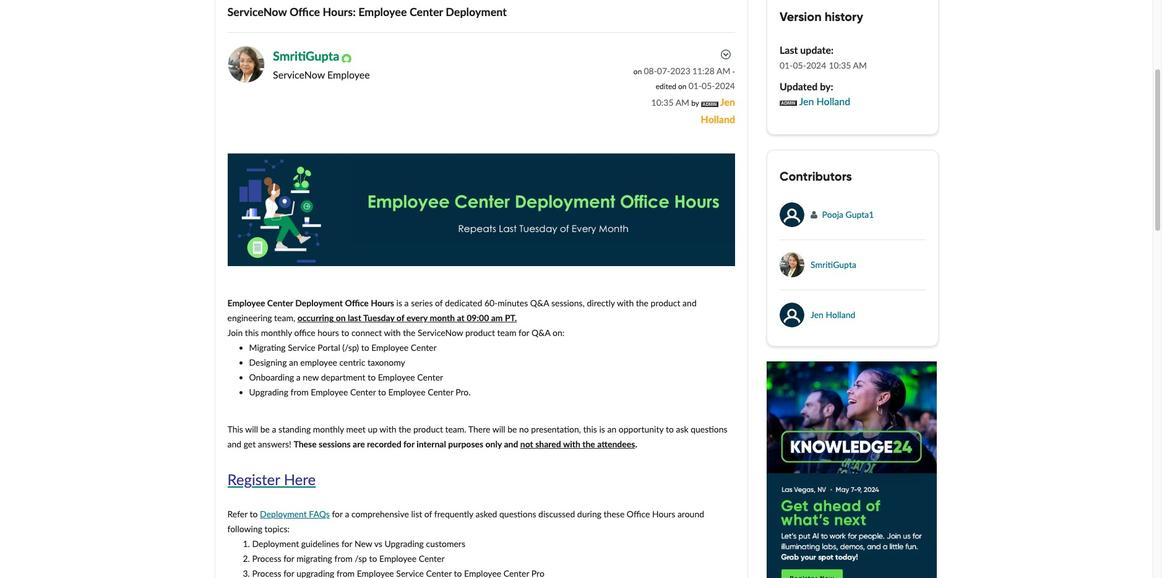 Task type: locate. For each thing, give the bounding box(es) containing it.
pooja gupta1
[[822, 210, 874, 220]]

portal
[[318, 342, 340, 353]]

0 vertical spatial upgrading
[[249, 387, 288, 398]]

an up attendees
[[608, 424, 617, 435]]

connect
[[352, 328, 382, 338]]

0 vertical spatial office
[[290, 5, 320, 19]]

q&a left on:
[[532, 328, 551, 338]]

‎01- down '11:28'
[[689, 81, 702, 91]]

jen inside list
[[811, 310, 824, 320]]

1 horizontal spatial is
[[600, 424, 605, 435]]

1 vertical spatial from
[[335, 554, 353, 564]]

0 horizontal spatial questions
[[500, 509, 536, 520]]

jen for version history
[[800, 96, 814, 107]]

a up occurring on last tuesday of every month at 09:00 am pt.
[[405, 298, 409, 308]]

1 vertical spatial 05-
[[702, 81, 715, 91]]

on:
[[553, 328, 565, 338]]

contributors
[[780, 169, 852, 185]]

jen down -
[[720, 96, 735, 108]]

1 vertical spatial of
[[397, 313, 405, 323]]

05- down last
[[793, 60, 807, 71]]

with
[[617, 298, 634, 308], [384, 328, 401, 338], [380, 424, 397, 435], [563, 439, 581, 450]]

with inside this will be a standing monthly meet up with the product team. there will be no presentation, this is an opportunity to ask questions and get answers!
[[380, 424, 397, 435]]

for a comprehensive list of frequently asked questions discussed during these office hours around following topics:
[[228, 509, 705, 534]]

holland right the jen holland icon
[[826, 310, 856, 320]]

1 horizontal spatial this
[[584, 424, 597, 435]]

questions inside for a comprehensive list of frequently asked questions discussed during these office hours around following topics:
[[500, 509, 536, 520]]

holland for version history
[[817, 96, 851, 107]]

refer
[[228, 509, 248, 520]]

smritigupta link up servicenow employee
[[273, 48, 339, 63]]

0 horizontal spatial product
[[414, 424, 443, 435]]

product inside this will be a standing monthly meet up with the product team. there will be no presentation, this is an opportunity to ask questions and get answers!
[[414, 424, 443, 435]]

am down version history heading
[[853, 60, 867, 71]]

hours left the around
[[652, 509, 676, 520]]

am left -
[[717, 66, 731, 76]]

these sessions are recorded for internal purposes only and not shared with the attendees .
[[294, 439, 640, 450]]

1 horizontal spatial smritigupta
[[811, 260, 857, 270]]

topics:
[[265, 524, 290, 534]]

hours:
[[323, 5, 356, 19]]

1 vertical spatial office
[[345, 298, 369, 308]]

q&a inside join this monthly office hours to connect with the servicenow product team for q&a on: migrating service portal (/sp) to employee center designing an employee centric taxonomy onboarding a new department to employee center upgrading from employee center to employee center pro.
[[532, 328, 551, 338]]

administrator image
[[780, 101, 797, 106], [701, 101, 719, 107]]

1 horizontal spatial product
[[466, 328, 495, 338]]

office right these
[[627, 509, 650, 520]]

administrator image right by
[[701, 101, 719, 107]]

1 horizontal spatial hours
[[652, 509, 676, 520]]

customers
[[426, 539, 466, 549]]

0 vertical spatial product
[[651, 298, 681, 308]]

0 horizontal spatial smritigupta link
[[273, 48, 339, 63]]

1 vertical spatial product
[[466, 328, 495, 338]]

2 horizontal spatial product
[[651, 298, 681, 308]]

to
[[341, 328, 349, 338], [361, 342, 369, 353], [368, 372, 376, 383], [378, 387, 386, 398], [666, 424, 674, 435], [250, 509, 258, 520], [369, 554, 377, 564]]

not
[[520, 439, 534, 450]]

2 will from the left
[[493, 424, 506, 435]]

from left /sp in the left bottom of the page
[[335, 554, 353, 564]]

a
[[405, 298, 409, 308], [296, 372, 301, 383], [272, 424, 276, 435], [345, 509, 349, 520]]

jen holland link down the by:
[[800, 96, 851, 107]]

1 vertical spatial smritigupta
[[811, 260, 857, 270]]

center
[[410, 5, 443, 19], [267, 298, 293, 308], [411, 342, 437, 353], [417, 372, 443, 383], [350, 387, 376, 398], [428, 387, 454, 398], [419, 554, 445, 564]]

smritigupta for "smritigupta" link to the top
[[273, 48, 339, 63]]

jen holland inside list
[[811, 310, 856, 320]]

purposes
[[448, 439, 484, 450]]

a left new on the bottom left of the page
[[296, 372, 301, 383]]

of left the every
[[397, 313, 405, 323]]

be up answers!
[[260, 424, 270, 435]]

0 vertical spatial hours
[[371, 298, 394, 308]]

an inside join this monthly office hours to connect with the servicenow product team for q&a on: migrating service portal (/sp) to employee center designing an employee centric taxonomy onboarding a new department to employee center upgrading from employee center to employee center pro.
[[289, 357, 298, 368]]

the inside is a series of dedicated 60-minutes q&a sessions, directly with the product and engineering team,
[[636, 298, 649, 308]]

jen holland link right by
[[701, 96, 735, 125]]

for
[[519, 328, 530, 338], [404, 439, 415, 450], [332, 509, 343, 520], [342, 539, 352, 549], [284, 554, 294, 564]]

to inside this will be a standing monthly meet up with the product team. there will be no presentation, this is an opportunity to ask questions and get answers!
[[666, 424, 674, 435]]

list containing smritigupta
[[780, 240, 926, 328]]

0 horizontal spatial and
[[228, 439, 242, 450]]

this right presentation,
[[584, 424, 597, 435]]

0 vertical spatial an
[[289, 357, 298, 368]]

1 vertical spatial ‎01-
[[689, 81, 702, 91]]

1 horizontal spatial am
[[717, 66, 731, 76]]

0 vertical spatial holland
[[817, 96, 851, 107]]

the
[[636, 298, 649, 308], [403, 328, 416, 338], [399, 424, 411, 435], [583, 439, 595, 450]]

with down tuesday
[[384, 328, 401, 338]]

2 horizontal spatial am
[[853, 60, 867, 71]]

of up month
[[435, 298, 443, 308]]

2024 down -
[[715, 81, 735, 91]]

smritigupta link right smritigupta icon
[[811, 260, 857, 270]]

0 horizontal spatial from
[[291, 387, 309, 398]]

servicenow right smritigupta image
[[273, 69, 325, 81]]

0 horizontal spatial an
[[289, 357, 298, 368]]

‎08-
[[644, 66, 657, 76]]

the down occurring on last tuesday of every month at 09:00 am pt.
[[403, 328, 416, 338]]

and
[[683, 298, 697, 308], [228, 439, 242, 450], [504, 439, 518, 450]]

1 horizontal spatial from
[[335, 554, 353, 564]]

product inside is a series of dedicated 60-minutes q&a sessions, directly with the product and engineering team,
[[651, 298, 681, 308]]

0 horizontal spatial on
[[336, 313, 346, 323]]

jen holland right the jen holland icon
[[811, 310, 856, 320]]

on left ‎08-
[[634, 67, 642, 76]]

last update: ‎01-05-2024 10:35 am
[[780, 44, 867, 71]]

2023
[[671, 66, 691, 76]]

0 vertical spatial 05-
[[793, 60, 807, 71]]

jen
[[800, 96, 814, 107], [720, 96, 735, 108], [811, 310, 824, 320]]

1 horizontal spatial questions
[[691, 424, 728, 435]]

05- inside last update: ‎01-05-2024 10:35 am
[[793, 60, 807, 71]]

2 vertical spatial office
[[627, 509, 650, 520]]

upgrading down onboarding on the left bottom
[[249, 387, 288, 398]]

smritigupta image
[[780, 253, 805, 278]]

questions
[[691, 424, 728, 435], [500, 509, 536, 520]]

0 horizontal spatial administrator image
[[701, 101, 719, 107]]

05- down '11:28'
[[702, 81, 715, 91]]

a inside join this monthly office hours to connect with the servicenow product team for q&a on: migrating service portal (/sp) to employee center designing an employee centric taxonomy onboarding a new department to employee center upgrading from employee center to employee center pro.
[[296, 372, 301, 383]]

deployment inside the deployment guidelines for new vs upgrading customers process for migrating from /sp to employee center
[[252, 539, 299, 549]]

will
[[245, 424, 258, 435], [493, 424, 506, 435]]

1 vertical spatial hours
[[652, 509, 676, 520]]

will up only
[[493, 424, 506, 435]]

the inside join this monthly office hours to connect with the servicenow product team for q&a on: migrating service portal (/sp) to employee center designing an employee centric taxonomy onboarding a new department to employee center upgrading from employee center to employee center pro.
[[403, 328, 416, 338]]

a inside this will be a standing monthly meet up with the product team. there will be no presentation, this is an opportunity to ask questions and get answers!
[[272, 424, 276, 435]]

for right the team
[[519, 328, 530, 338]]

1 vertical spatial upgrading
[[385, 539, 424, 549]]

from inside the deployment guidelines for new vs upgrading customers process for migrating from /sp to employee center
[[335, 554, 353, 564]]

1 horizontal spatial office
[[345, 298, 369, 308]]

0 horizontal spatial monthly
[[261, 328, 292, 338]]

0 horizontal spatial am
[[676, 97, 690, 108]]

is
[[397, 298, 402, 308], [600, 424, 605, 435]]

10:35 up the by:
[[829, 60, 852, 71]]

updated by:
[[780, 81, 834, 93]]

0 vertical spatial questions
[[691, 424, 728, 435]]

an down service
[[289, 357, 298, 368]]

questions right ask
[[691, 424, 728, 435]]

0 horizontal spatial upgrading
[[249, 387, 288, 398]]

0 horizontal spatial office
[[290, 5, 320, 19]]

of inside is a series of dedicated 60-minutes q&a sessions, directly with the product and engineering team,
[[435, 298, 443, 308]]

2 horizontal spatial on
[[679, 82, 687, 91]]

0 horizontal spatial ‎01-
[[689, 81, 702, 91]]

with down presentation,
[[563, 439, 581, 450]]

will up get
[[245, 424, 258, 435]]

dedicated
[[445, 298, 482, 308]]

smritigupta up servicenow employee
[[273, 48, 339, 63]]

by:
[[820, 81, 834, 93]]

0 vertical spatial 2024
[[807, 60, 827, 71]]

0 vertical spatial is
[[397, 298, 402, 308]]

1 vertical spatial holland
[[701, 113, 735, 125]]

am left by
[[676, 97, 690, 108]]

10:35 inside ‎01-05-2024 10:35 am by
[[652, 97, 674, 108]]

1 vertical spatial is
[[600, 424, 605, 435]]

with right directly
[[617, 298, 634, 308]]

1 vertical spatial questions
[[500, 509, 536, 520]]

monthly down team, at the bottom left of page
[[261, 328, 292, 338]]

0 horizontal spatial 10:35
[[652, 97, 674, 108]]

0 vertical spatial 10:35
[[829, 60, 852, 71]]

2024 down update:
[[807, 60, 827, 71]]

/sp
[[355, 554, 367, 564]]

2 vertical spatial product
[[414, 424, 443, 435]]

1 horizontal spatial of
[[425, 509, 432, 520]]

2 vertical spatial of
[[425, 509, 432, 520]]

q&a right minutes
[[530, 298, 549, 308]]

1 horizontal spatial 05-
[[793, 60, 807, 71]]

office inside for a comprehensive list of frequently asked questions discussed during these office hours around following topics:
[[627, 509, 650, 520]]

1 horizontal spatial will
[[493, 424, 506, 435]]

0 horizontal spatial is
[[397, 298, 402, 308]]

jen holland
[[800, 96, 851, 107], [701, 96, 735, 125], [811, 310, 856, 320]]

servicenow up smritigupta image
[[228, 5, 287, 19]]

from down new on the bottom left of the page
[[291, 387, 309, 398]]

of right list
[[425, 509, 432, 520]]

product inside join this monthly office hours to connect with the servicenow product team for q&a on: migrating service portal (/sp) to employee center designing an employee centric taxonomy onboarding a new department to employee center upgrading from employee center to employee center pro.
[[466, 328, 495, 338]]

holland down the by:
[[817, 96, 851, 107]]

this down engineering
[[245, 328, 259, 338]]

1 vertical spatial 2024
[[715, 81, 735, 91]]

pooja gupta1 image
[[780, 203, 805, 227]]

jen holland link for contributors
[[811, 310, 856, 320]]

office up "last"
[[345, 298, 369, 308]]

monthly
[[261, 328, 292, 338], [313, 424, 344, 435]]

list
[[411, 509, 422, 520]]

servicenow employee image
[[342, 54, 352, 63]]

11:28
[[693, 66, 715, 76]]

0 vertical spatial monthly
[[261, 328, 292, 338]]

1 horizontal spatial an
[[608, 424, 617, 435]]

am inside ‎01-05-2024 10:35 am by
[[676, 97, 690, 108]]

holland down ‎01-05-2024 10:35 am by at the top right of the page
[[701, 113, 735, 125]]

on left "last"
[[336, 313, 346, 323]]

answers!
[[258, 439, 291, 450]]

0 horizontal spatial smritigupta
[[273, 48, 339, 63]]

upgrading right 'vs'
[[385, 539, 424, 549]]

2 horizontal spatial office
[[627, 509, 650, 520]]

shared
[[536, 439, 561, 450]]

q&a
[[530, 298, 549, 308], [532, 328, 551, 338]]

0 horizontal spatial will
[[245, 424, 258, 435]]

0 vertical spatial from
[[291, 387, 309, 398]]

of inside for a comprehensive list of frequently asked questions discussed during these office hours around following topics:
[[425, 509, 432, 520]]

with right up
[[380, 424, 397, 435]]

register
[[228, 471, 280, 489]]

department
[[321, 372, 366, 383]]

0 vertical spatial servicenow
[[228, 5, 287, 19]]

1 horizontal spatial monthly
[[313, 424, 344, 435]]

on
[[634, 67, 642, 76], [679, 82, 687, 91], [336, 313, 346, 323]]

upgrading
[[249, 387, 288, 398], [385, 539, 424, 549]]

the right directly
[[636, 298, 649, 308]]

a up answers!
[[272, 424, 276, 435]]

service
[[288, 342, 316, 353]]

administrator image down updated
[[780, 101, 797, 106]]

0 vertical spatial q&a
[[530, 298, 549, 308]]

is up occurring on last tuesday of every month at 09:00 am pt.
[[397, 298, 402, 308]]

deployment guidelines for new vs upgrading customers process for migrating from /sp to employee center
[[252, 539, 466, 564]]

for left internal
[[404, 439, 415, 450]]

for left new
[[342, 539, 352, 549]]

2 horizontal spatial and
[[683, 298, 697, 308]]

1 horizontal spatial administrator image
[[780, 101, 797, 106]]

1 vertical spatial an
[[608, 424, 617, 435]]

administrator image for jen holland link right of by
[[701, 101, 719, 107]]

1 horizontal spatial upgrading
[[385, 539, 424, 549]]

presentation,
[[531, 424, 581, 435]]

jen for contributors
[[811, 310, 824, 320]]

employee
[[359, 5, 407, 19], [328, 69, 370, 81], [228, 298, 265, 308], [372, 342, 409, 353], [378, 372, 415, 383], [311, 387, 348, 398], [388, 387, 426, 398], [380, 554, 417, 564]]

the up the recorded
[[399, 424, 411, 435]]

2 horizontal spatial of
[[435, 298, 443, 308]]

this
[[245, 328, 259, 338], [584, 424, 597, 435]]

center inside the deployment guidelines for new vs upgrading customers process for migrating from /sp to employee center
[[419, 554, 445, 564]]

directly
[[587, 298, 615, 308]]

0 horizontal spatial be
[[260, 424, 270, 435]]

smritigupta right smritigupta icon
[[811, 260, 857, 270]]

smritigupta link
[[273, 48, 339, 63], [811, 260, 857, 270]]

2024
[[807, 60, 827, 71], [715, 81, 735, 91]]

new
[[303, 372, 319, 383]]

1 vertical spatial smritigupta link
[[811, 260, 857, 270]]

0 vertical spatial of
[[435, 298, 443, 308]]

from inside join this monthly office hours to connect with the servicenow product team for q&a on: migrating service portal (/sp) to employee center designing an employee centric taxonomy onboarding a new department to employee center upgrading from employee center to employee center pro.
[[291, 387, 309, 398]]

from
[[291, 387, 309, 398], [335, 554, 353, 564]]

10:35
[[829, 60, 852, 71], [652, 97, 674, 108]]

register here link
[[228, 471, 316, 489]]

on inside - edited on
[[679, 82, 687, 91]]

jen holland link for version history
[[800, 96, 851, 107]]

0 vertical spatial ‎01-
[[780, 60, 793, 71]]

for right faqs
[[332, 509, 343, 520]]

0 horizontal spatial 2024
[[715, 81, 735, 91]]

monthly up sessions
[[313, 424, 344, 435]]

1 vertical spatial on
[[679, 82, 687, 91]]

.
[[635, 439, 637, 450]]

a right faqs
[[345, 509, 349, 520]]

pooja gupta1 link
[[822, 210, 874, 220]]

1 horizontal spatial 2024
[[807, 60, 827, 71]]

servicenow down month
[[418, 328, 463, 338]]

hours up tuesday
[[371, 298, 394, 308]]

2 vertical spatial holland
[[826, 310, 856, 320]]

no
[[519, 424, 529, 435]]

product
[[651, 298, 681, 308], [466, 328, 495, 338], [414, 424, 443, 435]]

smritigupta image
[[228, 46, 265, 83]]

by
[[692, 98, 699, 108]]

jen right the jen holland icon
[[811, 310, 824, 320]]

office
[[294, 328, 315, 338]]

1 horizontal spatial be
[[508, 424, 517, 435]]

is up attendees
[[600, 424, 605, 435]]

questions right asked
[[500, 509, 536, 520]]

1 horizontal spatial on
[[634, 67, 642, 76]]

vs
[[374, 539, 382, 549]]

these
[[604, 509, 625, 520]]

1 vertical spatial q&a
[[532, 328, 551, 338]]

on down on ‎08-07-2023 11:28 am
[[679, 82, 687, 91]]

1 vertical spatial servicenow
[[273, 69, 325, 81]]

join
[[228, 328, 243, 338]]

jen holland down the by:
[[800, 96, 851, 107]]

1 vertical spatial 10:35
[[652, 97, 674, 108]]

2 vertical spatial servicenow
[[418, 328, 463, 338]]

1 vertical spatial this
[[584, 424, 597, 435]]

0 horizontal spatial this
[[245, 328, 259, 338]]

office left hours:
[[290, 5, 320, 19]]

sessions
[[319, 439, 351, 450]]

attendees
[[598, 439, 635, 450]]

1 vertical spatial monthly
[[313, 424, 344, 435]]

1 horizontal spatial 10:35
[[829, 60, 852, 71]]

1 horizontal spatial ‎01-
[[780, 60, 793, 71]]

product for on:
[[466, 328, 495, 338]]

a inside for a comprehensive list of frequently asked questions discussed during these office hours around following topics:
[[345, 509, 349, 520]]

pooja
[[822, 210, 844, 220]]

0 vertical spatial this
[[245, 328, 259, 338]]

list
[[780, 240, 926, 328]]

0 horizontal spatial of
[[397, 313, 405, 323]]

hours
[[371, 298, 394, 308], [652, 509, 676, 520]]

0 vertical spatial smritigupta
[[273, 48, 339, 63]]

jen holland link right the jen holland icon
[[811, 310, 856, 320]]

join this monthly office hours to connect with the servicenow product team for q&a on: migrating service portal (/sp) to employee center designing an employee centric taxonomy onboarding a new department to employee center upgrading from employee center to employee center pro.
[[228, 328, 565, 398]]

0 horizontal spatial 05-
[[702, 81, 715, 91]]

and inside this will be a standing monthly meet up with the product team. there will be no presentation, this is an opportunity to ask questions and get answers!
[[228, 439, 242, 450]]

jen down updated by:
[[800, 96, 814, 107]]

0 vertical spatial on
[[634, 67, 642, 76]]

‎01- down last
[[780, 60, 793, 71]]

every
[[407, 313, 428, 323]]

10:35 down 'edited'
[[652, 97, 674, 108]]

be left no
[[508, 424, 517, 435]]



Task type: describe. For each thing, give the bounding box(es) containing it.
1 be from the left
[[260, 424, 270, 435]]

is inside this will be a standing monthly meet up with the product team. there will be no presentation, this is an opportunity to ask questions and get answers!
[[600, 424, 605, 435]]

is inside is a series of dedicated 60-minutes q&a sessions, directly with the product and engineering team,
[[397, 298, 402, 308]]

month
[[430, 313, 455, 323]]

servicenow for servicenow employee
[[273, 69, 325, 81]]

for inside for a comprehensive list of frequently asked questions discussed during these office hours around following topics:
[[332, 509, 343, 520]]

designing
[[249, 357, 287, 368]]

update:
[[801, 44, 834, 56]]

10:35 inside last update: ‎01-05-2024 10:35 am
[[829, 60, 852, 71]]

07-
[[657, 66, 671, 76]]

servicenow office hours: employee center deployment link
[[228, 5, 507, 19]]

2 be from the left
[[508, 424, 517, 435]]

version history
[[780, 9, 864, 25]]

employee center deployment office hours
[[228, 298, 394, 308]]

an inside this will be a standing monthly meet up with the product team. there will be no presentation, this is an opportunity to ask questions and get answers!
[[608, 424, 617, 435]]

smritigupta for rightmost "smritigupta" link
[[811, 260, 857, 270]]

following
[[228, 524, 262, 534]]

this inside this will be a standing monthly meet up with the product team. there will be no presentation, this is an opportunity to ask questions and get answers!
[[584, 424, 597, 435]]

to inside the deployment guidelines for new vs upgrading customers process for migrating from /sp to employee center
[[369, 554, 377, 564]]

opportunity
[[619, 424, 664, 435]]

this will be a standing monthly meet up with the product team. there will be no presentation, this is an opportunity to ask questions and get answers!
[[228, 424, 728, 450]]

minutes
[[498, 298, 528, 308]]

1 will from the left
[[245, 424, 258, 435]]

jen holland image
[[780, 303, 805, 328]]

jen holland for contributors
[[811, 310, 856, 320]]

new
[[355, 539, 372, 549]]

standing
[[279, 424, 311, 435]]

with inside is a series of dedicated 60-minutes q&a sessions, directly with the product and engineering team,
[[617, 298, 634, 308]]

engineering
[[228, 313, 272, 323]]

jen holland for version history
[[800, 96, 851, 107]]

migrating
[[297, 554, 332, 564]]

updated
[[780, 81, 818, 93]]

a inside is a series of dedicated 60-minutes q&a sessions, directly with the product and engineering team,
[[405, 298, 409, 308]]

with inside join this monthly office hours to connect with the servicenow product team for q&a on: migrating service portal (/sp) to employee center designing an employee centric taxonomy onboarding a new department to employee center upgrading from employee center to employee center pro.
[[384, 328, 401, 338]]

during
[[577, 509, 602, 520]]

team
[[497, 328, 517, 338]]

hours
[[318, 328, 339, 338]]

version history heading
[[780, 9, 926, 25]]

jen holland right by
[[701, 96, 735, 125]]

of for frequently
[[425, 509, 432, 520]]

for inside join this monthly office hours to connect with the servicenow product team for q&a on: migrating service portal (/sp) to employee center designing an employee centric taxonomy onboarding a new department to employee center upgrading from employee center to employee center pro.
[[519, 328, 530, 338]]

upgrading inside the deployment guidelines for new vs upgrading customers process for migrating from /sp to employee center
[[385, 539, 424, 549]]

the inside this will be a standing monthly meet up with the product team. there will be no presentation, this is an opportunity to ask questions and get answers!
[[399, 424, 411, 435]]

hours inside for a comprehensive list of frequently asked questions discussed during these office hours around following topics:
[[652, 509, 676, 520]]

servicenow employee
[[273, 69, 370, 81]]

1 horizontal spatial and
[[504, 439, 518, 450]]

servicenow inside join this monthly office hours to connect with the servicenow product team for q&a on: migrating service portal (/sp) to employee center designing an employee centric taxonomy onboarding a new department to employee center upgrading from employee center to employee center pro.
[[418, 328, 463, 338]]

2 vertical spatial on
[[336, 313, 346, 323]]

1 horizontal spatial smritigupta link
[[811, 260, 857, 270]]

here
[[284, 471, 316, 489]]

and inside is a series of dedicated 60-minutes q&a sessions, directly with the product and engineering team,
[[683, 298, 697, 308]]

history
[[825, 9, 864, 25]]

last
[[348, 313, 362, 323]]

team,
[[274, 313, 295, 323]]

on ‎08-07-2023 11:28 am
[[634, 66, 731, 76]]

this
[[228, 424, 243, 435]]

pro.
[[456, 387, 471, 398]]

am inside last update: ‎01-05-2024 10:35 am
[[853, 60, 867, 71]]

meet
[[346, 424, 366, 435]]

- edited on
[[656, 67, 735, 91]]

(/sp)
[[343, 342, 359, 353]]

there
[[469, 424, 491, 435]]

register here
[[228, 471, 316, 489]]

2024 inside last update: ‎01-05-2024 10:35 am
[[807, 60, 827, 71]]

deployment faqs link
[[260, 509, 330, 520]]

frequently
[[434, 509, 474, 520]]

05- inside ‎01-05-2024 10:35 am by
[[702, 81, 715, 91]]

monthly inside join this monthly office hours to connect with the servicenow product team for q&a on: migrating service portal (/sp) to employee center designing an employee centric taxonomy onboarding a new department to employee center upgrading from employee center to employee center pro.
[[261, 328, 292, 338]]

09:00
[[467, 313, 489, 323]]

up
[[368, 424, 378, 435]]

team.
[[445, 424, 467, 435]]

faqs
[[309, 509, 330, 520]]

get
[[244, 439, 256, 450]]

‎01- inside last update: ‎01-05-2024 10:35 am
[[780, 60, 793, 71]]

last
[[780, 44, 798, 56]]

at
[[457, 313, 465, 323]]

guidelines
[[301, 539, 339, 549]]

version
[[780, 9, 822, 25]]

series
[[411, 298, 433, 308]]

q&a inside is a series of dedicated 60-minutes q&a sessions, directly with the product and engineering team,
[[530, 298, 549, 308]]

contributors heading
[[780, 169, 926, 185]]

around
[[678, 509, 705, 520]]

0 horizontal spatial hours
[[371, 298, 394, 308]]

ask
[[676, 424, 689, 435]]

monthly inside this will be a standing monthly meet up with the product team. there will be no presentation, this is an opportunity to ask questions and get answers!
[[313, 424, 344, 435]]

60-
[[485, 298, 498, 308]]

‎01-05-2024 10:35 am by
[[652, 81, 735, 108]]

edited
[[656, 82, 677, 91]]

internal
[[417, 439, 446, 450]]

occurring on last tuesday of every month at 09:00 am pt.
[[298, 313, 517, 323]]

is a series of dedicated 60-minutes q&a sessions, directly with the product and engineering team,
[[228, 298, 697, 323]]

taxonomy
[[368, 357, 405, 368]]

upgrading inside join this monthly office hours to connect with the servicenow product team for q&a on: migrating service portal (/sp) to employee center designing an employee centric taxonomy onboarding a new department to employee center upgrading from employee center to employee center pro.
[[249, 387, 288, 398]]

are
[[353, 439, 365, 450]]

this inside join this monthly office hours to connect with the servicenow product team for q&a on: migrating service portal (/sp) to employee center designing an employee centric taxonomy onboarding a new department to employee center upgrading from employee center to employee center pro.
[[245, 328, 259, 338]]

sessions,
[[552, 298, 585, 308]]

asked
[[476, 509, 497, 520]]

employee inside the deployment guidelines for new vs upgrading customers process for migrating from /sp to employee center
[[380, 554, 417, 564]]

migrating
[[249, 342, 286, 353]]

refer to deployment faqs
[[228, 509, 330, 520]]

0 vertical spatial smritigupta link
[[273, 48, 339, 63]]

of for every
[[397, 313, 405, 323]]

on inside on ‎08-07-2023 11:28 am
[[634, 67, 642, 76]]

questions inside this will be a standing monthly meet up with the product team. there will be no presentation, this is an opportunity to ask questions and get answers!
[[691, 424, 728, 435]]

‎01- inside ‎01-05-2024 10:35 am by
[[689, 81, 702, 91]]

administrator image for version history's jen holland link
[[780, 101, 797, 106]]

holland for contributors
[[826, 310, 856, 320]]

for right process
[[284, 554, 294, 564]]

centric
[[340, 357, 365, 368]]

am
[[491, 313, 503, 323]]

the left attendees
[[583, 439, 595, 450]]

these
[[294, 439, 317, 450]]

servicenow for servicenow office hours: employee center deployment
[[228, 5, 287, 19]]

gupta1
[[846, 210, 874, 220]]

occurring
[[298, 313, 334, 323]]

2024 inside ‎01-05-2024 10:35 am by
[[715, 81, 735, 91]]

discussed
[[539, 509, 575, 520]]

product for be
[[414, 424, 443, 435]]

employee
[[300, 357, 337, 368]]



Task type: vqa. For each thing, say whether or not it's contained in the screenshot.
"Cookie Policy" 'link'
no



